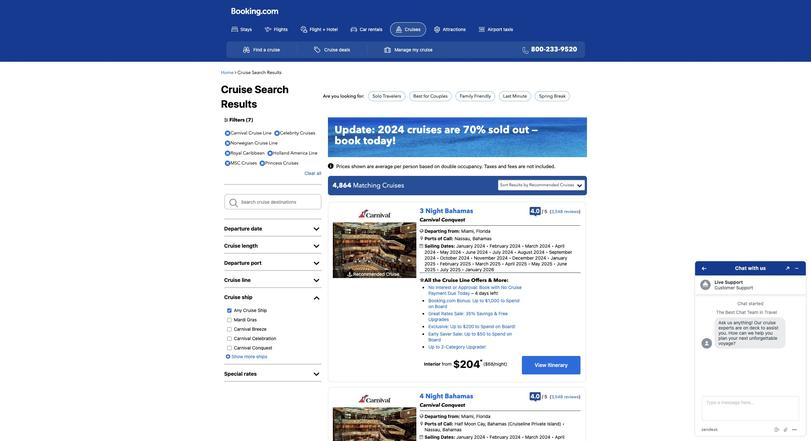 Task type: locate. For each thing, give the bounding box(es) containing it.
sailing
[[425, 244, 440, 249], [425, 435, 440, 440]]

departing right globe image
[[425, 229, 447, 234]]

chevron down image
[[312, 226, 321, 233], [312, 261, 321, 267], [312, 278, 321, 284], [312, 295, 321, 302], [312, 372, 321, 378]]

ports of call: for 3 night bahamas
[[425, 236, 453, 242]]

cruise right my
[[420, 47, 433, 52]]

0 vertical spatial of
[[438, 236, 442, 242]]

1 vertical spatial night
[[426, 392, 443, 401]]

0 vertical spatial map marker image
[[420, 236, 423, 241]]

1 vertical spatial departing from: miami, florida
[[425, 414, 490, 420]]

april 2024 for 4 night bahamas
[[425, 435, 565, 442]]

solo travelers link
[[373, 93, 401, 99]]

departing from: miami, florida up nassau, bahamas
[[425, 229, 490, 234]]

ports left half
[[425, 422, 437, 427]]

are left not
[[518, 163, 525, 169]]

find a cruise link
[[236, 43, 287, 56]]

nassau, up october
[[455, 236, 471, 242]]

4,864
[[333, 181, 351, 190]]

times circle image
[[223, 129, 232, 138], [273, 129, 281, 138], [223, 149, 232, 158], [223, 159, 232, 168]]

spend up free
[[506, 298, 520, 304]]

5 chevron down image from the top
[[312, 372, 321, 378]]

break
[[554, 93, 566, 99]]

0 vertical spatial reviews
[[564, 209, 579, 214]]

shown
[[351, 163, 366, 169]]

conquest for 4
[[441, 402, 465, 409]]

1 vertical spatial dates:
[[441, 435, 455, 440]]

more
[[244, 354, 255, 360]]

2 cruise from the left
[[420, 47, 433, 52]]

may
[[440, 250, 449, 255], [532, 261, 540, 267]]

cruise search results up 7
[[221, 83, 289, 110]]

2 departing from the top
[[425, 414, 447, 420]]

1 vertical spatial reviews
[[564, 395, 579, 400]]

prices shown are average per person based on double occupancy. taxes and fees are not included. element
[[336, 163, 556, 169]]

results down find a cruise
[[267, 69, 282, 76]]

1 3,548 reviews link from the top
[[551, 209, 579, 214]]

1 vertical spatial &
[[494, 311, 497, 317]]

3 night bahamas carnival conquest
[[420, 207, 473, 224]]

map marker image
[[420, 236, 423, 241], [420, 422, 423, 426]]

carnival for carnival cruise line
[[231, 130, 247, 136]]

0 horizontal spatial cruise
[[267, 47, 280, 52]]

asterisk image
[[480, 360, 483, 362]]

call: left half
[[443, 422, 453, 427]]

departure for departure date
[[224, 226, 250, 232]]

holland america line link
[[266, 149, 319, 158]]

line inside "link"
[[309, 150, 317, 157]]

0 vertical spatial ports
[[425, 236, 437, 242]]

1 horizontal spatial are
[[444, 123, 460, 137]]

0 vertical spatial march
[[525, 244, 538, 249]]

chevron down image for cruise ship
[[312, 295, 321, 302]]

line for carnival cruise line
[[263, 130, 272, 136]]

any
[[234, 308, 242, 314]]

sold
[[488, 123, 510, 137]]

carnival up show more ships "link"
[[234, 346, 251, 351]]

line right america
[[309, 150, 317, 157]]

1 5 from the top
[[545, 209, 547, 214]]

bahamas up may 2024 • june 2024 • july 2024 • august 2024 •
[[473, 236, 492, 242]]

4.0 down sort results by recommended cruises
[[531, 208, 540, 215]]

cruise search results down the find
[[238, 69, 282, 76]]

+
[[323, 26, 325, 32]]

2 calendar image from the top
[[419, 436, 423, 440]]

per
[[394, 163, 402, 169]]

1 no from the left
[[428, 285, 434, 291]]

plus circle image
[[226, 355, 230, 360]]

to left $200
[[458, 324, 462, 330]]

ship
[[242, 295, 252, 301]]

booking.com home image
[[231, 7, 278, 16]]

no interest or approval: book with no cruise payment due today link
[[428, 285, 522, 296]]

spend up $50
[[481, 324, 494, 330]]

february down october
[[440, 261, 459, 267]]

august
[[518, 250, 532, 255]]

times circle image for princess
[[258, 159, 267, 168]]

3,548 reviews link
[[551, 209, 579, 214], [551, 395, 579, 400]]

/ up private
[[542, 394, 543, 400]]

0 vertical spatial times circle image
[[223, 139, 232, 148]]

carnival cruise line image
[[358, 210, 391, 218], [358, 395, 391, 404]]

map marker image for 3 night bahamas
[[420, 236, 423, 241]]

from: down 3 night bahamas carnival conquest
[[448, 229, 460, 234]]

from: for 3 night bahamas
[[448, 229, 460, 234]]

exclusive: up to $200 to spend on board! link
[[428, 324, 516, 330]]

1 vertical spatial calendar image
[[419, 436, 423, 440]]

carnival cruise line image for 4 night bahamas
[[358, 395, 391, 404]]

1 reviews from the top
[[564, 209, 579, 214]]

bahamas inside 4 night bahamas carnival conquest
[[445, 392, 473, 401]]

0 vertical spatial call:
[[443, 236, 453, 242]]

carnival down mardi
[[234, 327, 251, 332]]

none field inside update: 2024 cruises are 70% sold out — book today! main content
[[224, 194, 321, 210]]

/ down sort results by recommended cruises
[[542, 209, 543, 214]]

1 from: from the top
[[448, 229, 460, 234]]

1 vertical spatial search
[[255, 83, 289, 95]]

minute
[[513, 93, 527, 99]]

cruise
[[324, 47, 338, 52], [238, 69, 251, 76], [221, 83, 252, 95], [248, 130, 262, 136], [255, 140, 268, 146], [224, 243, 241, 249], [386, 272, 399, 277], [442, 277, 458, 284], [224, 278, 241, 283], [508, 285, 522, 291], [224, 295, 241, 301], [243, 308, 257, 314]]

1 dates: from the top
[[441, 244, 455, 249]]

0 vertical spatial from:
[[448, 229, 460, 234]]

1 vertical spatial of
[[438, 422, 442, 427]]

0 vertical spatial florida
[[476, 229, 490, 234]]

2 sailing from the top
[[425, 435, 440, 440]]

bahamas up half
[[445, 392, 473, 401]]

carnival for carnival celebration
[[234, 336, 251, 342]]

conquest up ships
[[252, 346, 272, 351]]

times circle image for holland
[[266, 149, 275, 158]]

reviews
[[564, 209, 579, 214], [564, 395, 579, 400]]

bahamas inside 3 night bahamas carnival conquest
[[445, 207, 473, 216]]

1 vertical spatial /
[[494, 362, 495, 367]]

results
[[267, 69, 282, 76], [221, 98, 257, 110], [509, 182, 523, 188]]

/ right asterisk image
[[494, 362, 495, 367]]

2 3,548 reviews link from the top
[[551, 395, 579, 400]]

0 vertical spatial departing from: miami, florida
[[425, 229, 490, 234]]

departure up cruise length
[[224, 226, 250, 232]]

1 vertical spatial 3,548 reviews link
[[551, 395, 579, 400]]

1 4.0 / 5 ( 3,548 reviews ) from the top
[[531, 208, 581, 215]]

board down the booking.com at the bottom right of the page
[[435, 304, 447, 309]]

2 horizontal spatial results
[[509, 182, 523, 188]]

0 horizontal spatial july
[[440, 267, 449, 273]]

miami, up moon
[[461, 414, 475, 420]]

night inside 3 night bahamas carnival conquest
[[426, 207, 443, 216]]

0 vertical spatial february
[[490, 244, 508, 249]]

1 departure from the top
[[224, 226, 250, 232]]

taxes
[[484, 163, 497, 169]]

breeze
[[252, 327, 267, 332]]

times circle image down caribbean
[[258, 159, 267, 168]]

3,548 reviews link for 4 night bahamas
[[551, 395, 579, 400]]

Carnival Celebration checkbox
[[226, 337, 233, 341]]

& left free
[[494, 311, 497, 317]]

carnival cruise line
[[231, 130, 272, 136]]

departing right globe icon
[[425, 414, 447, 420]]

night for 3
[[426, 207, 443, 216]]

Carnival Conquest checkbox
[[226, 347, 233, 351]]

1 map marker image from the top
[[420, 236, 423, 241]]

ports of call: left half
[[425, 422, 453, 427]]

january down moon
[[456, 435, 473, 440]]

( down sort results by recommended cruises
[[550, 209, 551, 214]]

february down half moon cay, bahamas (cruiseline private island) • nassau, bahamas
[[490, 435, 508, 440]]

3 chevron down image from the top
[[312, 278, 321, 284]]

calendar image down globe image
[[419, 244, 423, 249]]

0 vertical spatial miami,
[[461, 229, 475, 234]]

carnival breeze
[[234, 327, 267, 332]]

$1,000
[[485, 298, 499, 304]]

2 5 from the top
[[545, 394, 547, 400]]

2 miami, from the top
[[461, 414, 475, 420]]

2 vertical spatial )
[[579, 394, 581, 400]]

times circle image down "royal"
[[223, 159, 232, 168]]

1 vertical spatial january 2024 • february 2024 • march 2024 •
[[456, 435, 554, 440]]

0 horizontal spatial &
[[488, 277, 492, 284]]

0 vertical spatial nassau,
[[455, 236, 471, 242]]

4 inside 4 night bahamas carnival conquest
[[420, 392, 424, 401]]

1 vertical spatial map marker image
[[420, 422, 423, 426]]

april
[[555, 244, 565, 249], [505, 261, 515, 267], [555, 435, 565, 440]]

rates
[[441, 311, 453, 317]]

5 for 4 night bahamas
[[545, 394, 547, 400]]

early saver sale: up to $50 to spend on board link
[[428, 331, 512, 343]]

2 chevron down image from the top
[[312, 261, 321, 267]]

0 vertical spatial (
[[246, 117, 248, 124]]

1 vertical spatial from:
[[448, 414, 460, 420]]

1 of from the top
[[438, 236, 442, 242]]

car rentals
[[360, 26, 383, 32]]

travelers
[[383, 93, 401, 99]]

carnival up norwegian on the left of the page
[[231, 130, 247, 136]]

None field
[[224, 194, 321, 210]]

1 vertical spatial conquest
[[252, 346, 272, 351]]

based
[[419, 163, 433, 169]]

2 carnival conquest image from the top
[[333, 408, 416, 442]]

0 horizontal spatial nassau,
[[425, 427, 441, 433]]

cruise inside no interest or approval: book with no cruise payment due today
[[508, 285, 522, 291]]

taxis
[[503, 26, 513, 32]]

no down "all"
[[428, 285, 434, 291]]

2 of from the top
[[438, 422, 442, 427]]

deals
[[339, 47, 350, 52]]

april for 3 night bahamas
[[555, 244, 565, 249]]

sale: left 35%
[[454, 311, 464, 317]]

2 vertical spatial times circle image
[[258, 159, 267, 168]]

4.0 / 5 ( 3,548 reviews ) up island)
[[531, 393, 581, 400]]

celebrity
[[280, 130, 299, 136]]

5 for 3 night bahamas
[[545, 209, 547, 214]]

cruise for find a cruise
[[267, 47, 280, 52]]

0 vertical spatial june
[[466, 250, 476, 255]]

1 horizontal spatial cruise
[[420, 47, 433, 52]]

times circle image for carnival
[[223, 129, 232, 138]]

ports for 3 night bahamas
[[425, 236, 437, 242]]

1 4.0 from the top
[[531, 208, 540, 215]]

1 horizontal spatial june
[[557, 261, 567, 267]]

2 vertical spatial /
[[542, 394, 543, 400]]

0 vertical spatial recommended
[[529, 182, 559, 188]]

0 vertical spatial calendar image
[[419, 244, 423, 249]]

3,548 for 3 night bahamas
[[551, 209, 563, 214]]

times circle image up "royal"
[[223, 139, 232, 148]]

1 chevron down image from the top
[[312, 226, 321, 233]]

saver
[[440, 331, 452, 337]]

1 vertical spatial )
[[579, 209, 581, 214]]

cruises inside msc cruises link
[[242, 160, 257, 167]]

couples
[[430, 93, 448, 99]]

( right filters on the top of page
[[246, 117, 248, 124]]

cruise inside travel menu navigation
[[324, 47, 338, 52]]

calendar image down globe icon
[[419, 436, 423, 440]]

may up october
[[440, 250, 449, 255]]

2 from: from the top
[[448, 414, 460, 420]]

0 vertical spatial july
[[492, 250, 501, 255]]

0 vertical spatial &
[[488, 277, 492, 284]]

1 sailing dates: from the top
[[425, 244, 456, 249]]

on
[[434, 163, 440, 169], [428, 304, 434, 309], [495, 324, 501, 330], [507, 331, 512, 337]]

calendar image for 4 night bahamas
[[419, 436, 423, 440]]

and
[[498, 163, 506, 169]]

4.0 / 5 ( 3,548 reviews ) for 4 night bahamas
[[531, 393, 581, 400]]

march up august
[[525, 244, 538, 249]]

of left half
[[438, 422, 442, 427]]

2024
[[378, 123, 405, 137], [474, 244, 485, 249], [510, 244, 521, 249], [539, 244, 550, 249], [425, 250, 436, 255], [450, 250, 461, 255], [477, 250, 488, 255], [502, 250, 513, 255], [534, 250, 545, 255], [425, 255, 436, 261], [458, 255, 469, 261], [497, 255, 508, 261], [535, 255, 546, 261], [474, 435, 485, 440], [510, 435, 521, 440], [539, 435, 550, 440], [425, 441, 436, 442]]

june down september
[[557, 261, 567, 267]]

0 vertical spatial 3,548 reviews link
[[551, 209, 579, 214]]

recommended right 'anchor' image
[[353, 272, 385, 277]]

1 vertical spatial carnival cruise line image
[[358, 395, 391, 404]]

1 vertical spatial (
[[550, 209, 551, 214]]

2 call: from the top
[[443, 422, 453, 427]]

chevron down image for departure date
[[312, 226, 321, 233]]

1 vertical spatial sailing dates:
[[425, 435, 456, 440]]

calendar image
[[419, 244, 423, 249], [419, 436, 423, 440]]

2 departure from the top
[[224, 260, 250, 266]]

map marker image for 4 night bahamas
[[420, 422, 423, 426]]

1 vertical spatial 4.0 / 5 ( 3,548 reviews )
[[531, 393, 581, 400]]

carnival up globe icon
[[420, 402, 440, 409]]

attractions link
[[429, 23, 471, 36]]

manage my cruise
[[395, 47, 433, 52]]

cruise right a
[[267, 47, 280, 52]]

conquest up nassau, bahamas
[[441, 217, 465, 224]]

2 ports of call: from the top
[[425, 422, 453, 427]]

1 vertical spatial june
[[557, 261, 567, 267]]

2 florida from the top
[[476, 414, 490, 420]]

find
[[253, 47, 262, 52]]

sale: right saver
[[453, 331, 463, 337]]

sailing dates: up october
[[425, 244, 456, 249]]

bahamas up nassau, bahamas
[[445, 207, 473, 216]]

best for couples link
[[413, 93, 448, 99]]

2 vertical spatial conquest
[[441, 402, 465, 409]]

2 night from the top
[[426, 392, 443, 401]]

2 map marker image from the top
[[420, 422, 423, 426]]

1 departing from the top
[[425, 229, 447, 234]]

sort results by recommended cruises
[[500, 182, 574, 188]]

conquest inside 3 night bahamas carnival conquest
[[441, 217, 465, 224]]

carnival for carnival conquest
[[234, 346, 251, 351]]

1 vertical spatial april 2024
[[425, 435, 565, 442]]

spend down board!
[[492, 331, 506, 337]]

january 2024 • february 2024 • march 2024 • down half moon cay, bahamas (cruiseline private island) • nassau, bahamas
[[456, 435, 554, 440]]

no down the more:
[[501, 285, 507, 291]]

2025
[[425, 261, 436, 267], [460, 261, 471, 267], [490, 261, 501, 267], [516, 261, 527, 267], [541, 261, 552, 267], [425, 267, 436, 273], [450, 267, 461, 273]]

2 3,548 from the top
[[551, 395, 563, 400]]

miami, up nassau, bahamas
[[461, 229, 475, 234]]

800-
[[531, 45, 546, 54]]

departure up "cruise line" at the left bottom
[[224, 260, 250, 266]]

april down "december" at the bottom right
[[505, 261, 515, 267]]

2 vertical spatial results
[[509, 182, 523, 188]]

map marker image down globe image
[[420, 236, 423, 241]]

due
[[448, 291, 456, 296]]

conquest
[[441, 217, 465, 224], [252, 346, 272, 351], [441, 402, 465, 409]]

line up holland at left
[[269, 140, 278, 146]]

carnival for carnival breeze
[[234, 327, 251, 332]]

3,548 reviews link for 3 night bahamas
[[551, 209, 579, 214]]

july
[[492, 250, 501, 255], [440, 267, 449, 273]]

florida up nassau, bahamas
[[476, 229, 490, 234]]

2 vertical spatial april
[[555, 435, 565, 440]]

for:
[[357, 93, 364, 99]]

up
[[473, 298, 479, 304], [450, 324, 456, 330], [464, 331, 470, 337], [428, 344, 434, 350]]

departing from: miami, florida up half
[[425, 414, 490, 420]]

dates:
[[441, 244, 455, 249], [441, 435, 455, 440]]

line inside 'link'
[[269, 140, 278, 146]]

cruise length
[[224, 243, 258, 249]]

Any Cruise Ship checkbox
[[226, 309, 233, 313]]

$50
[[477, 331, 485, 337]]

2 reviews from the top
[[564, 395, 579, 400]]

rentals
[[368, 26, 383, 32]]

2 april 2024 from the top
[[425, 435, 565, 442]]

cruise inside 'link'
[[255, 140, 268, 146]]

airport taxis
[[488, 26, 513, 32]]

times circle image up msc
[[223, 149, 232, 158]]

april up september
[[555, 244, 565, 249]]

florida
[[476, 229, 490, 234], [476, 414, 490, 420]]

0 vertical spatial 4.0
[[531, 208, 540, 215]]

chevron down image for departure port
[[312, 261, 321, 267]]

florida for 3 night bahamas
[[476, 229, 490, 234]]

1 horizontal spatial july
[[492, 250, 501, 255]]

miami, for 3 night bahamas
[[461, 229, 475, 234]]

included.
[[535, 163, 556, 169]]

are left 70%
[[444, 123, 460, 137]]

2 dates: from the top
[[441, 435, 455, 440]]

1 vertical spatial carnival conquest image
[[333, 408, 416, 442]]

msc cruises link
[[223, 159, 259, 168]]

–
[[471, 291, 474, 296]]

nassau, bahamas
[[455, 236, 492, 242]]

1 horizontal spatial no
[[501, 285, 507, 291]]

1 horizontal spatial results
[[267, 69, 282, 76]]

results up filters on the top of page
[[221, 98, 257, 110]]

1 vertical spatial 3,548
[[551, 395, 563, 400]]

1 horizontal spatial &
[[494, 311, 497, 317]]

2 vertical spatial march
[[525, 435, 538, 440]]

globe image
[[420, 229, 424, 233]]

1 vertical spatial sailing
[[425, 435, 440, 440]]

may down "december" at the bottom right
[[532, 261, 540, 267]]

0 vertical spatial departure
[[224, 226, 250, 232]]

2 vertical spatial (
[[550, 394, 551, 400]]

0 vertical spatial 4.0 / 5 ( 3,548 reviews )
[[531, 208, 581, 215]]

(cruiseline
[[508, 422, 530, 427]]

times circle image for celebrity
[[273, 129, 281, 138]]

2 sailing dates: from the top
[[425, 435, 456, 440]]

sailing dates: for 4 night bahamas
[[425, 435, 456, 440]]

0 vertical spatial 5
[[545, 209, 547, 214]]

1 vertical spatial ports
[[425, 422, 437, 427]]

times circle image
[[223, 139, 232, 148], [266, 149, 275, 158], [258, 159, 267, 168]]

dates: down half
[[441, 435, 455, 440]]

sailing for 3 night bahamas
[[425, 244, 440, 249]]

carnival conquest image
[[333, 223, 416, 278], [333, 408, 416, 442]]

on down board!
[[507, 331, 512, 337]]

4 chevron down image from the top
[[312, 295, 321, 302]]

conquest inside 4 night bahamas carnival conquest
[[441, 402, 465, 409]]

globe image
[[420, 414, 424, 419]]

flight + hotel link
[[295, 23, 343, 36]]

times circle image down the 'sliders' image
[[223, 129, 232, 138]]

to right $1,000
[[501, 298, 505, 304]]

are right shown
[[367, 163, 374, 169]]

1 vertical spatial times circle image
[[266, 149, 275, 158]]

1 night from the top
[[426, 207, 443, 216]]

princess cruises
[[265, 160, 298, 167]]

0 vertical spatial night
[[426, 207, 443, 216]]

1 miami, from the top
[[461, 229, 475, 234]]

0 vertical spatial 3,548
[[551, 209, 563, 214]]

matching
[[353, 181, 381, 190]]

line up norwegian cruise line
[[263, 130, 272, 136]]

1 calendar image from the top
[[419, 244, 423, 249]]

0 vertical spatial dates:
[[441, 244, 455, 249]]

1 ports of call: from the top
[[425, 236, 453, 242]]

june inside june 2025
[[557, 261, 567, 267]]

dates: up october
[[441, 244, 455, 249]]

1 carnival cruise line image from the top
[[358, 210, 391, 218]]

1 departing from: miami, florida from the top
[[425, 229, 490, 234]]

0 vertical spatial conquest
[[441, 217, 465, 224]]

calendar image for 3 night bahamas
[[419, 244, 423, 249]]

occupancy.
[[458, 163, 483, 169]]

april 2024 down half moon cay, bahamas (cruiseline private island) • nassau, bahamas
[[425, 435, 565, 442]]

1 3,548 from the top
[[551, 209, 563, 214]]

carnival down carnival breeze
[[234, 336, 251, 342]]

january 2024 • february 2024 • march 2024 •
[[456, 244, 554, 249], [456, 435, 554, 440]]

night inside 4 night bahamas carnival conquest
[[426, 392, 443, 401]]

july down october
[[440, 267, 449, 273]]

1 florida from the top
[[476, 229, 490, 234]]

0 vertical spatial carnival cruise line image
[[358, 210, 391, 218]]

mardi gras
[[234, 317, 257, 323]]

carnival
[[231, 130, 247, 136], [420, 217, 440, 224], [234, 327, 251, 332], [234, 336, 251, 342], [234, 346, 251, 351], [420, 402, 440, 409]]

5 down sort results by recommended cruises
[[545, 209, 547, 214]]

february
[[490, 244, 508, 249], [440, 261, 459, 267], [490, 435, 508, 440]]

1 sailing from the top
[[425, 244, 440, 249]]

) for 3 night bahamas
[[579, 209, 581, 214]]

car rentals link
[[345, 23, 388, 36]]

ports for 4 night bahamas
[[425, 422, 437, 427]]

departure date
[[224, 226, 262, 232]]

1 vertical spatial results
[[221, 98, 257, 110]]

departure for departure port
[[224, 260, 250, 266]]

1 vertical spatial call:
[[443, 422, 453, 427]]

find a cruise
[[253, 47, 280, 52]]

0 horizontal spatial results
[[221, 98, 257, 110]]

double
[[441, 163, 456, 169]]

0 horizontal spatial are
[[367, 163, 374, 169]]

1 vertical spatial departing
[[425, 414, 447, 420]]

moon
[[464, 422, 476, 427]]

( for 3 night bahamas
[[550, 209, 551, 214]]

2 4.0 / 5 ( 3,548 reviews ) from the top
[[531, 393, 581, 400]]

5 up private
[[545, 394, 547, 400]]

4 right "–"
[[475, 291, 478, 296]]

2 ports from the top
[[425, 422, 437, 427]]

0 vertical spatial departing
[[425, 229, 447, 234]]

2 4.0 from the top
[[531, 393, 540, 400]]

1 april 2024 from the top
[[425, 244, 565, 255]]

1 cruise from the left
[[267, 47, 280, 52]]

private
[[531, 422, 546, 427]]

march down private
[[525, 435, 538, 440]]

1 vertical spatial ports of call:
[[425, 422, 453, 427]]

0 horizontal spatial may
[[440, 250, 449, 255]]

2 departing from: miami, florida from the top
[[425, 414, 490, 420]]

& up with in the bottom right of the page
[[488, 277, 492, 284]]

) for 4 night bahamas
[[579, 394, 581, 400]]

1 vertical spatial departure
[[224, 260, 250, 266]]

of up october
[[438, 236, 442, 242]]

april for 4 night bahamas
[[555, 435, 565, 440]]

1 vertical spatial 4
[[420, 392, 424, 401]]

2 horizontal spatial are
[[518, 163, 525, 169]]

friendly
[[474, 93, 491, 99]]

departing
[[425, 229, 447, 234], [425, 414, 447, 420]]

florida up "cay,"
[[476, 414, 490, 420]]

from:
[[448, 229, 460, 234], [448, 414, 460, 420]]

conquest up half
[[441, 402, 465, 409]]

call:
[[443, 236, 453, 242], [443, 422, 453, 427]]

the
[[433, 277, 441, 284]]

1 call: from the top
[[443, 236, 453, 242]]

0 vertical spatial january 2024 • february 2024 • march 2024 •
[[456, 244, 554, 249]]

night)
[[495, 362, 507, 367]]

1 ports from the top
[[425, 236, 437, 242]]

0 vertical spatial sale:
[[454, 311, 464, 317]]

february up may 2024 • june 2024 • july 2024 • august 2024 •
[[490, 244, 508, 249]]

2 carnival cruise line image from the top
[[358, 395, 391, 404]]

cruise inside "dropdown button"
[[420, 47, 433, 52]]

january up offers
[[465, 267, 482, 273]]

4.0 up private
[[531, 393, 540, 400]]

january inside january 2025
[[551, 255, 567, 261]]



Task type: vqa. For each thing, say whether or not it's contained in the screenshot.
leftmost "May"
yes



Task type: describe. For each thing, give the bounding box(es) containing it.
not
[[527, 163, 534, 169]]

Search cruise destinations text field
[[224, 194, 321, 210]]

view
[[535, 363, 546, 369]]

2 vertical spatial spend
[[492, 331, 506, 337]]

clear all link
[[305, 169, 321, 178]]

today
[[457, 291, 470, 296]]

call: for 4 night bahamas
[[443, 422, 453, 427]]

times circle image for norwegian
[[223, 139, 232, 148]]

departing for 4 night bahamas
[[425, 414, 447, 420]]

half
[[455, 422, 463, 427]]

to up $50
[[475, 324, 479, 330]]

cruise for manage my cruise
[[420, 47, 433, 52]]

0 vertical spatial may
[[440, 250, 449, 255]]

home
[[221, 69, 234, 76]]

cruises
[[407, 123, 442, 137]]

sliders image
[[224, 118, 228, 123]]

—
[[532, 123, 538, 137]]

1 january 2024 • february 2024 • march 2024 • from the top
[[456, 244, 554, 249]]

royal caribbean
[[231, 150, 265, 157]]

line up "approval:" on the bottom
[[459, 277, 470, 284]]

royal
[[231, 150, 242, 157]]

800-233-9520
[[531, 45, 577, 54]]

1 vertical spatial july
[[440, 267, 449, 273]]

1 vertical spatial march
[[475, 261, 489, 267]]

1 vertical spatial board
[[428, 337, 441, 343]]

departure port
[[224, 260, 262, 266]]

florida for 4 night bahamas
[[476, 414, 490, 420]]

sailing dates: for 3 night bahamas
[[425, 244, 456, 249]]

reviews for 4 night bahamas
[[564, 395, 579, 400]]

up up saver
[[450, 324, 456, 330]]

airport
[[488, 26, 502, 32]]

june 2025
[[425, 261, 567, 273]]

all
[[425, 277, 431, 284]]

miami, for 4 night bahamas
[[461, 414, 475, 420]]

for
[[423, 93, 429, 99]]

reviews for 3 night bahamas
[[564, 209, 579, 214]]

2 no from the left
[[501, 285, 507, 291]]

flight
[[310, 26, 321, 32]]

departing from: miami, florida for 4 night bahamas
[[425, 414, 490, 420]]

offers
[[471, 277, 487, 284]]

4.0 for 4 night bahamas
[[531, 393, 540, 400]]

book
[[479, 285, 490, 291]]

2 vertical spatial february
[[490, 435, 508, 440]]

family friendly link
[[460, 93, 491, 99]]

departing for 3 night bahamas
[[425, 229, 447, 234]]

times circle image for msc
[[223, 159, 232, 168]]

$204
[[453, 358, 480, 371]]

dates: for 4 night bahamas
[[441, 435, 455, 440]]

1 horizontal spatial recommended
[[529, 182, 559, 188]]

departing from: miami, florida for 3 night bahamas
[[425, 229, 490, 234]]

on up 'great'
[[428, 304, 434, 309]]

spring
[[539, 93, 553, 99]]

celebrity cruises
[[280, 130, 315, 136]]

chevron down image for special rates
[[312, 372, 321, 378]]

no interest or approval: book with no cruise payment due today
[[428, 285, 522, 296]]

caribbean
[[243, 150, 265, 157]]

search inside cruise search results
[[255, 83, 289, 95]]

norwegian cruise line
[[231, 140, 278, 146]]

book today!
[[335, 134, 396, 148]]

star image
[[420, 278, 425, 283]]

1 vertical spatial recommended
[[353, 272, 385, 277]]

days
[[479, 291, 489, 296]]

interest
[[436, 285, 452, 291]]

solo
[[373, 93, 382, 99]]

carnival inside 3 night bahamas carnival conquest
[[420, 217, 440, 224]]

you
[[332, 93, 339, 99]]

Mardi Gras checkbox
[[226, 318, 233, 323]]

best for couples
[[413, 93, 448, 99]]

Carnival Breeze checkbox
[[226, 328, 233, 332]]

4.0 / 5 ( 3,548 reviews ) for 3 night bahamas
[[531, 208, 581, 215]]

travel menu navigation
[[226, 41, 585, 58]]

interior from $204
[[424, 358, 480, 371]]

carnival inside 4 night bahamas carnival conquest
[[420, 402, 440, 409]]

last minute
[[503, 93, 527, 99]]

princess
[[265, 160, 282, 167]]

9520
[[560, 45, 577, 54]]

great rates sale: 35% savings & free upgrades link
[[428, 311, 508, 323]]

70%
[[463, 123, 486, 137]]

average
[[375, 163, 393, 169]]

date
[[251, 226, 262, 232]]

flight + hotel
[[310, 26, 338, 32]]

special
[[224, 372, 243, 377]]

bahamas down half
[[443, 427, 462, 433]]

2024 inside september 2024
[[425, 255, 436, 261]]

info label image
[[328, 163, 335, 170]]

or
[[453, 285, 457, 291]]

/ for 3 night bahamas
[[542, 209, 543, 214]]

december
[[512, 255, 534, 261]]

3
[[420, 207, 424, 216]]

nassau, inside half moon cay, bahamas (cruiseline private island) • nassau, bahamas
[[425, 427, 441, 433]]

1 vertical spatial february
[[440, 261, 459, 267]]

dates: for 3 night bahamas
[[441, 244, 455, 249]]

7
[[248, 117, 251, 124]]

line for holland america line
[[309, 150, 317, 157]]

july 2025 • january 2026
[[440, 267, 494, 273]]

carnival cruise line image for 3 night bahamas
[[358, 210, 391, 218]]

0 vertical spatial spend
[[506, 298, 520, 304]]

norwegian cruise line link
[[223, 139, 279, 148]]

from
[[442, 362, 452, 367]]

chevron down image for cruise line
[[312, 278, 321, 284]]

1 carnival conquest image from the top
[[333, 223, 416, 278]]

angle right image
[[235, 70, 236, 75]]

conquest for 3
[[441, 217, 465, 224]]

1 vertical spatial spend
[[481, 324, 494, 330]]

cruises inside celebrity cruises 'link'
[[300, 130, 315, 136]]

1 horizontal spatial nassau,
[[455, 236, 471, 242]]

update: 2024 cruises are 70% sold out — book today! main content
[[218, 65, 593, 442]]

/ for 4 night bahamas
[[542, 394, 543, 400]]

& inside booking.com bonus: up to $1,000 to spend on board great rates sale: 35% savings & free upgrades exclusive: up to $200 to spend on board! early saver sale: up to $50 to spend on board up to 2-category upgrade!
[[494, 311, 497, 317]]

early
[[428, 331, 439, 337]]

2024 inside update: 2024 cruises are 70% sold out — book today!
[[378, 123, 405, 137]]

attractions
[[443, 26, 466, 32]]

ships
[[256, 354, 267, 360]]

call: for 3 night bahamas
[[443, 236, 453, 242]]

1 horizontal spatial may
[[532, 261, 540, 267]]

0 vertical spatial search
[[252, 69, 266, 76]]

3,548 for 4 night bahamas
[[551, 395, 563, 400]]

family
[[460, 93, 473, 99]]

to left 2-
[[436, 344, 440, 350]]

payment
[[428, 291, 447, 296]]

a
[[264, 47, 266, 52]]

2025 inside january 2025
[[425, 261, 436, 267]]

night for 4
[[426, 392, 443, 401]]

cruises inside cruises link
[[405, 26, 421, 32]]

0 horizontal spatial june
[[466, 250, 476, 255]]

2025 inside june 2025
[[425, 267, 436, 273]]

1 horizontal spatial 4
[[475, 291, 478, 296]]

stays link
[[226, 23, 257, 36]]

to down days
[[480, 298, 484, 304]]

cruises inside princess cruises link
[[283, 160, 298, 167]]

ports of call: for 4 night bahamas
[[425, 422, 453, 427]]

all
[[317, 171, 321, 176]]

4,864 matching cruises
[[333, 181, 404, 190]]

spring break link
[[539, 93, 566, 99]]

0 vertical spatial )
[[251, 117, 253, 124]]

clear all
[[305, 171, 321, 176]]

2 january 2024 • february 2024 • march 2024 • from the top
[[456, 435, 554, 440]]

booking.com bonus: up to $1,000 to spend on board link
[[428, 298, 520, 309]]

up down "–"
[[473, 298, 479, 304]]

update: 2024 cruises are 70% sold out — book today!
[[335, 123, 538, 148]]

royal caribbean link
[[223, 149, 266, 158]]

person
[[403, 163, 418, 169]]

length
[[242, 243, 258, 249]]

to right $50
[[487, 331, 491, 337]]

january down nassau, bahamas
[[456, 244, 473, 249]]

1 vertical spatial sale:
[[453, 331, 463, 337]]

( for 4 night bahamas
[[550, 394, 551, 400]]

celebration
[[252, 336, 276, 342]]

line for norwegian cruise line
[[269, 140, 278, 146]]

celebrity cruises link
[[273, 129, 317, 138]]

of for 4 night bahamas
[[438, 422, 442, 427]]

times circle image for royal
[[223, 149, 232, 158]]

are inside update: 2024 cruises are 70% sold out — book today!
[[444, 123, 460, 137]]

800-233-9520 link
[[520, 45, 577, 54]]

up left 2-
[[428, 344, 434, 350]]

approval:
[[458, 285, 478, 291]]

interior
[[424, 362, 441, 367]]

up down $200
[[464, 331, 470, 337]]

• inside half moon cay, bahamas (cruiseline private island) • nassau, bahamas
[[562, 422, 565, 427]]

princess cruises link
[[258, 159, 300, 168]]

– 4 days left!
[[470, 291, 498, 296]]

1 vertical spatial april
[[505, 261, 515, 267]]

solo travelers
[[373, 93, 401, 99]]

from: for 4 night bahamas
[[448, 414, 460, 420]]

4.0 for 3 night bahamas
[[531, 208, 540, 215]]

carnival celebration
[[234, 336, 276, 342]]

chevron down image
[[312, 244, 321, 250]]

sailing for 4 night bahamas
[[425, 435, 440, 440]]

last minute link
[[503, 93, 527, 99]]

1 vertical spatial cruise search results
[[221, 83, 289, 110]]

america
[[290, 150, 308, 157]]

0 vertical spatial board
[[435, 304, 447, 309]]

$200
[[463, 324, 474, 330]]

bahamas right "cay,"
[[488, 422, 507, 427]]

anchor image
[[348, 272, 352, 277]]

april 2024 for 3 night bahamas
[[425, 244, 565, 255]]

are
[[323, 93, 330, 99]]

on left board!
[[495, 324, 501, 330]]

prices shown are average per person based on double occupancy. taxes and fees are not included.
[[336, 163, 556, 169]]

0 vertical spatial cruise search results
[[238, 69, 282, 76]]

on right based
[[434, 163, 440, 169]]

of for 3 night bahamas
[[438, 236, 442, 242]]

to down exclusive: up to $200 to spend on board! 'link' at the right of the page
[[472, 331, 476, 337]]



